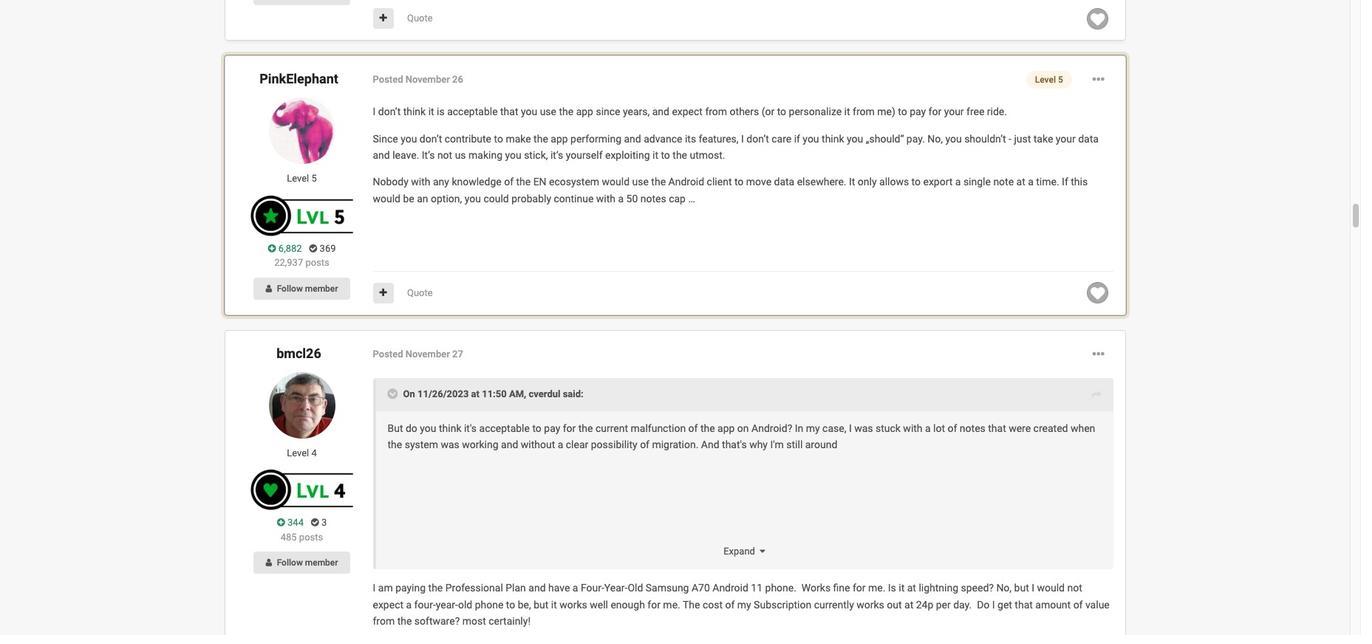 Task type: locate. For each thing, give the bounding box(es) containing it.
0 vertical spatial expect
[[672, 106, 703, 118]]

check circle image
[[311, 519, 319, 528]]

2 november from the top
[[406, 349, 450, 360]]

1 horizontal spatial expect
[[672, 106, 703, 118]]

of right 'cost'
[[725, 599, 735, 611]]

migration.
[[652, 439, 699, 451]]

0 horizontal spatial think
[[403, 106, 426, 118]]

follow member down 485 posts
[[277, 558, 338, 569]]

0 horizontal spatial me.
[[663, 599, 681, 611]]

expand
[[724, 547, 760, 558]]

1 vertical spatial app
[[551, 133, 568, 145]]

posted up since
[[373, 74, 403, 85]]

user image
[[266, 284, 272, 293], [266, 559, 272, 568]]

1 vertical spatial quote link
[[407, 287, 433, 299]]

no,
[[928, 133, 943, 145], [997, 583, 1012, 594]]

pay inside but do you think it's acceptable to pay for the current malfunction of the app on android? in my case, i was stuck with a lot of notes that were created when the system was working and without a clear possibility of migration. and that's why i'm still around
[[544, 423, 561, 434]]

1 vertical spatial member
[[305, 558, 338, 569]]

a left four-
[[406, 599, 412, 611]]

it right is
[[899, 583, 905, 594]]

continue
[[554, 193, 594, 205]]

me. down the samsung
[[663, 599, 681, 611]]

use
[[540, 106, 557, 118], [632, 176, 649, 188]]

and
[[652, 106, 670, 118], [624, 133, 641, 145], [373, 149, 390, 161], [501, 439, 518, 451], [529, 583, 546, 594]]

level
[[1035, 75, 1056, 85], [287, 173, 309, 184], [287, 448, 309, 459]]

2 vertical spatial with
[[904, 423, 923, 434]]

would up amount
[[1037, 583, 1065, 594]]

my down 11
[[738, 599, 752, 611]]

the left en
[[516, 176, 531, 188]]

me. left is
[[869, 583, 886, 594]]

1 vertical spatial but
[[534, 599, 549, 611]]

0 vertical spatial like image
[[1087, 8, 1109, 29]]

2 horizontal spatial don't
[[747, 133, 769, 145]]

do
[[406, 423, 418, 434]]

for up clear at bottom left
[[563, 423, 576, 434]]

notes right "50"
[[641, 193, 667, 205]]

note
[[994, 176, 1014, 188]]

is
[[888, 583, 897, 594]]

to right (or
[[777, 106, 787, 118]]

use up the 'it's'
[[540, 106, 557, 118]]

1 horizontal spatial not
[[1068, 583, 1083, 594]]

plan
[[506, 583, 526, 594]]

your left free
[[944, 106, 964, 118]]

2 multiquote image from the top
[[380, 288, 387, 298]]

quote for multiquote image associated with second "like" 'icon' from the bottom of the page the quote link
[[407, 13, 433, 24]]

an
[[417, 193, 428, 205]]

1 vertical spatial level
[[287, 173, 309, 184]]

2 follow member from the top
[[277, 558, 338, 569]]

from left me)
[[853, 106, 875, 118]]

0 vertical spatial was
[[855, 423, 873, 434]]

level down pinkelephant image
[[287, 173, 309, 184]]

0 vertical spatial november
[[406, 74, 450, 85]]

pinkelephant image
[[269, 98, 335, 164]]

not left us
[[438, 149, 453, 161]]

advance
[[644, 133, 683, 145]]

0 vertical spatial notes
[[641, 193, 667, 205]]

of down "malfunction"
[[640, 439, 650, 451]]

would inside i am paying the professional plan and have a four-year-old samsung a70 android 11 phone.  works fine for me. is it at lightning speed? no, but i would not expect a four-year-old phone to be, but it works well enough for me. the cost of my subscription currently works out at 24p per day.  do i get that amount of value from the software? most certainly!
[[1037, 583, 1065, 594]]

posts down check circle image
[[299, 532, 323, 543]]

2 follow from the top
[[277, 558, 303, 569]]

posted up on
[[373, 349, 403, 360]]

were
[[1009, 423, 1031, 434]]

level 5
[[1035, 75, 1064, 85], [287, 173, 317, 184]]

works
[[560, 599, 588, 611], [857, 599, 885, 611]]

was left the stuck
[[855, 423, 873, 434]]

was right system
[[441, 439, 460, 451]]

from down the "am"
[[373, 616, 395, 628]]

22,937 posts
[[274, 257, 330, 269]]

posts down check circle icon
[[306, 257, 330, 269]]

app inside since you don't contribute to make the app performing and advance its features, i don't care if you think you „should" pay. no, you shouldn't - just take your data and leave. it's not us making you stick, it's yourself exploiting it to the utmost.
[[551, 133, 568, 145]]

android?
[[752, 423, 793, 434]]

0 vertical spatial app
[[576, 106, 594, 118]]

do
[[977, 599, 990, 611]]

that inside but do you think it's acceptable to pay for the current malfunction of the app on android? in my case, i was stuck with a lot of notes that were created when the system was working and without a clear possibility of migration. and that's why i'm still around
[[988, 423, 1007, 434]]

2 horizontal spatial would
[[1037, 583, 1065, 594]]

0 horizontal spatial no,
[[928, 133, 943, 145]]

11/26/2023
[[418, 389, 469, 400]]

1 vertical spatial 5
[[312, 173, 317, 184]]

you down make
[[505, 149, 522, 161]]

i don't think it is acceptable that you use the app since years, and expect from others (or to personalize it from me) to pay for your free ride.
[[373, 106, 1008, 118]]

i inside since you don't contribute to make the app performing and advance its features, i don't care if you think you „should" pay. no, you shouldn't - just take your data and leave. it's not us making you stick, it's yourself exploiting it to the utmost.
[[741, 133, 744, 145]]

2 horizontal spatial think
[[822, 133, 845, 145]]

still
[[787, 439, 803, 451]]

1 horizontal spatial would
[[602, 176, 630, 188]]

from up features,
[[705, 106, 727, 118]]

1 horizontal spatial with
[[596, 193, 616, 205]]

0 vertical spatial multiquote image
[[380, 13, 387, 23]]

2 horizontal spatial that
[[1015, 599, 1033, 611]]

1 november from the top
[[406, 74, 450, 85]]

acceptable up the working
[[479, 423, 530, 434]]

1 vertical spatial november
[[406, 349, 450, 360]]

quote up posted november 27 on the bottom left
[[407, 287, 433, 299]]

0 vertical spatial acceptable
[[447, 106, 498, 118]]

nobody with any knowledge of the en ecosystem would use the android client to move data elsewhere. it only allows to export a single note at a time. if this would be an option, you could probably continue with a 50 notes cap …
[[373, 176, 1088, 205]]

that left were
[[988, 423, 1007, 434]]

time.
[[1037, 176, 1060, 188]]

quote for second "like" 'icon' multiquote image's the quote link
[[407, 287, 433, 299]]

client
[[707, 176, 732, 188]]

i right the 'case,'
[[849, 423, 852, 434]]

1 vertical spatial data
[[774, 176, 795, 188]]

1 horizontal spatial app
[[576, 106, 594, 118]]

your right take
[[1056, 133, 1076, 145]]

0 vertical spatial posted
[[373, 74, 403, 85]]

1 follow member link from the top
[[254, 278, 350, 300]]

0 vertical spatial follow member
[[277, 284, 338, 294]]

member down 485 posts
[[305, 558, 338, 569]]

you inside the nobody with any knowledge of the en ecosystem would use the android client to move data elsewhere. it only allows to export a single note at a time. if this would be an option, you could probably continue with a 50 notes cap …
[[465, 193, 481, 205]]

am,
[[509, 389, 526, 400]]

0 horizontal spatial level 5
[[287, 173, 317, 184]]

27
[[452, 349, 463, 360]]

more options... image
[[1093, 346, 1105, 364]]

acceptable
[[447, 106, 498, 118], [479, 423, 530, 434]]

to left make
[[494, 133, 503, 145]]

acceptable inside but do you think it's acceptable to pay for the current malfunction of the app on android? in my case, i was stuck with a lot of notes that were created when the system was working and without a clear possibility of migration. and that's why i'm still around
[[479, 423, 530, 434]]

if
[[1062, 176, 1069, 188]]

it inside since you don't contribute to make the app performing and advance its features, i don't care if you think you „should" pay. no, you shouldn't - just take your data and leave. it's not us making you stick, it's yourself exploiting it to the utmost.
[[653, 149, 659, 161]]

not
[[438, 149, 453, 161], [1068, 583, 1083, 594]]

my right in on the right of page
[[806, 423, 820, 434]]

would up "50"
[[602, 176, 630, 188]]

since
[[373, 133, 398, 145]]

485 posts
[[281, 532, 323, 543]]

quote link for multiquote image associated with second "like" 'icon' from the bottom of the page
[[407, 13, 433, 24]]

to left be, at the left bottom of the page
[[506, 599, 515, 611]]

the down the its
[[673, 149, 687, 161]]

0 horizontal spatial android
[[669, 176, 705, 188]]

bmcl26 link
[[277, 346, 321, 361]]

0 vertical spatial quote link
[[407, 13, 433, 24]]

0 vertical spatial quote
[[407, 13, 433, 24]]

2 member from the top
[[305, 558, 338, 569]]

1 vertical spatial like image
[[1087, 283, 1109, 304]]

a left clear at bottom left
[[558, 439, 564, 451]]

0 vertical spatial user image
[[266, 284, 272, 293]]

app left since
[[576, 106, 594, 118]]

making
[[469, 149, 503, 161]]

shouldn't
[[965, 133, 1007, 145]]

a right have
[[573, 583, 578, 594]]

5 left more options... image
[[1058, 75, 1064, 85]]

posted for bmcl26
[[373, 349, 403, 360]]

1 horizontal spatial don't
[[420, 133, 442, 145]]

acceptable up contribute
[[447, 106, 498, 118]]

0 horizontal spatial not
[[438, 149, 453, 161]]

fine
[[833, 583, 850, 594]]

1 horizontal spatial your
[[1056, 133, 1076, 145]]

1 quote from the top
[[407, 13, 433, 24]]

posted
[[373, 74, 403, 85], [373, 349, 403, 360]]

member for pinkelephant
[[305, 284, 338, 294]]

only
[[858, 176, 877, 188]]

0 vertical spatial your
[[944, 106, 964, 118]]

quote up the posted november 26
[[407, 13, 433, 24]]

expect up the its
[[672, 106, 703, 118]]

at inside the nobody with any knowledge of the en ecosystem would use the android client to move data elsewhere. it only allows to export a single note at a time. if this would be an option, you could probably continue with a 50 notes cap …
[[1017, 176, 1026, 188]]

plus circle image
[[277, 519, 285, 528]]

professional
[[446, 583, 503, 594]]

and up be, at the left bottom of the page
[[529, 583, 546, 594]]

think inside but do you think it's acceptable to pay for the current malfunction of the app on android? in my case, i was stuck with a lot of notes that were created when the system was working and without a clear possibility of migration. and that's why i'm still around
[[439, 423, 462, 434]]

2 user image from the top
[[266, 559, 272, 568]]

use inside the nobody with any knowledge of the en ecosystem would use the android client to move data elsewhere. it only allows to export a single note at a time. if this would be an option, you could probably continue with a 50 notes cap …
[[632, 176, 649, 188]]

it
[[428, 106, 434, 118], [845, 106, 851, 118], [653, 149, 659, 161], [899, 583, 905, 594], [551, 599, 557, 611]]

1 horizontal spatial my
[[806, 423, 820, 434]]

1 vertical spatial your
[[1056, 133, 1076, 145]]

1 horizontal spatial android
[[713, 583, 749, 594]]

you left the shouldn't
[[946, 133, 962, 145]]

follow member link down 22,937 posts
[[254, 278, 350, 300]]

for inside but do you think it's acceptable to pay for the current malfunction of the app on android? in my case, i was stuck with a lot of notes that were created when the system was working and without a clear possibility of migration. and that's why i'm still around
[[563, 423, 576, 434]]

1 vertical spatial multiquote image
[[380, 288, 387, 298]]

1 horizontal spatial use
[[632, 176, 649, 188]]

that
[[500, 106, 519, 118], [988, 423, 1007, 434], [1015, 599, 1033, 611]]

with up "an"
[[411, 176, 431, 188]]

subscription
[[754, 599, 812, 611]]

a left "50"
[[618, 193, 624, 205]]

1 vertical spatial acceptable
[[479, 423, 530, 434]]

like image
[[1087, 8, 1109, 29], [1087, 283, 1109, 304]]

level left the '4' at the bottom left
[[287, 448, 309, 459]]

your
[[944, 106, 964, 118], [1056, 133, 1076, 145]]

you
[[521, 106, 538, 118], [401, 133, 417, 145], [803, 133, 819, 145], [847, 133, 864, 145], [946, 133, 962, 145], [505, 149, 522, 161], [465, 193, 481, 205], [420, 423, 437, 434]]

1 posted from the top
[[373, 74, 403, 85]]

1 vertical spatial that
[[988, 423, 1007, 434]]

2 quote from the top
[[407, 287, 433, 299]]

not inside i am paying the professional plan and have a four-year-old samsung a70 android 11 phone.  works fine for me. is it at lightning speed? no, but i would not expect a four-year-old phone to be, but it works well enough for me. the cost of my subscription currently works out at 24p per day.  do i get that amount of value from the software? most certainly!
[[1068, 583, 1083, 594]]

1 horizontal spatial but
[[1015, 583, 1029, 594]]

0 horizontal spatial that
[[500, 106, 519, 118]]

to up without at bottom
[[533, 423, 542, 434]]

1 vertical spatial posted
[[373, 349, 403, 360]]

344
[[285, 518, 304, 529]]

think down personalize
[[822, 133, 845, 145]]

works down have
[[560, 599, 588, 611]]

2 follow member link from the top
[[254, 553, 350, 575]]

0 vertical spatial me.
[[869, 583, 886, 594]]

1 horizontal spatial pay
[[910, 106, 926, 118]]

expect down the "am"
[[373, 599, 404, 611]]

level for pinkelephant
[[287, 173, 309, 184]]

years,
[[623, 106, 650, 118]]

1 horizontal spatial from
[[705, 106, 727, 118]]

follow for pinkelephant
[[277, 284, 303, 294]]

0 horizontal spatial 5
[[312, 173, 317, 184]]

a left time.
[[1028, 176, 1034, 188]]

3
[[319, 518, 327, 529]]

am
[[378, 583, 393, 594]]

android up …
[[669, 176, 705, 188]]

year-
[[436, 599, 458, 611]]

its
[[685, 133, 696, 145]]

data right move
[[774, 176, 795, 188]]

of right lot
[[948, 423, 958, 434]]

multiquote image up posted november 27 on the bottom left
[[380, 288, 387, 298]]

that right get
[[1015, 599, 1033, 611]]

0 vertical spatial not
[[438, 149, 453, 161]]

around
[[806, 439, 838, 451]]

that up make
[[500, 106, 519, 118]]

think left 'it's' on the left bottom
[[439, 423, 462, 434]]

1 vertical spatial posts
[[299, 532, 323, 543]]

1 follow from the top
[[277, 284, 303, 294]]

with
[[411, 176, 431, 188], [596, 193, 616, 205], [904, 423, 923, 434]]

0 horizontal spatial notes
[[641, 193, 667, 205]]

no, inside i am paying the professional plan and have a four-year-old samsung a70 android 11 phone.  works fine for me. is it at lightning speed? no, but i would not expect a four-year-old phone to be, but it works well enough for me. the cost of my subscription currently works out at 24p per day.  do i get that amount of value from the software? most certainly!
[[997, 583, 1012, 594]]

2 vertical spatial app
[[718, 423, 735, 434]]

multiquote image up the posted november 26
[[380, 13, 387, 23]]

1 follow member from the top
[[277, 284, 338, 294]]

november left 26
[[406, 74, 450, 85]]

you right the do
[[420, 423, 437, 434]]

notes inside the nobody with any knowledge of the en ecosystem would use the android client to move data elsewhere. it only allows to export a single note at a time. if this would be an option, you could probably continue with a 50 notes cap …
[[641, 193, 667, 205]]

1 horizontal spatial 5
[[1058, 75, 1064, 85]]

from inside i am paying the professional plan and have a four-year-old samsung a70 android 11 phone.  works fine for me. is it at lightning speed? no, but i would not expect a four-year-old phone to be, but it works well enough for me. the cost of my subscription currently works out at 24p per day.  do i get that amount of value from the software? most certainly!
[[373, 616, 395, 628]]

pay
[[910, 106, 926, 118], [544, 423, 561, 434]]

0 vertical spatial follow
[[277, 284, 303, 294]]

well
[[590, 599, 608, 611]]

think left "is"
[[403, 106, 426, 118]]

1 vertical spatial think
[[822, 133, 845, 145]]

my inside i am paying the professional plan and have a four-year-old samsung a70 android 11 phone.  works fine for me. is it at lightning speed? no, but i would not expect a four-year-old phone to be, but it works well enough for me. the cost of my subscription currently works out at 24p per day.  do i get that amount of value from the software? most certainly!
[[738, 599, 752, 611]]

the up four-
[[428, 583, 443, 594]]

notes right lot
[[960, 423, 986, 434]]

currently
[[814, 599, 854, 611]]

contribute
[[445, 133, 492, 145]]

yourself
[[566, 149, 603, 161]]

2 horizontal spatial app
[[718, 423, 735, 434]]

1 horizontal spatial no,
[[997, 583, 1012, 594]]

expand link
[[388, 536, 1102, 569]]

utmost.
[[690, 149, 726, 161]]

follow member down 22,937 posts
[[277, 284, 338, 294]]

1 member from the top
[[305, 284, 338, 294]]

use up "50"
[[632, 176, 649, 188]]

pay up without at bottom
[[544, 423, 561, 434]]

1 vertical spatial quote
[[407, 287, 433, 299]]

and inside i am paying the professional plan and have a four-year-old samsung a70 android 11 phone.  works fine for me. is it at lightning speed? no, but i would not expect a four-year-old phone to be, but it works well enough for me. the cost of my subscription currently works out at 24p per day.  do i get that amount of value from the software? most certainly!
[[529, 583, 546, 594]]

no, inside since you don't contribute to make the app performing and advance its features, i don't care if you think you „should" pay. no, you shouldn't - just take your data and leave. it's not us making you stick, it's yourself exploiting it to the utmost.
[[928, 133, 943, 145]]

acceptable for it's
[[479, 423, 530, 434]]

1 horizontal spatial me.
[[869, 583, 886, 594]]

quote link up posted november 27 on the bottom left
[[407, 287, 433, 299]]

allows
[[880, 176, 909, 188]]

1 vertical spatial follow
[[277, 558, 303, 569]]

0 vertical spatial think
[[403, 106, 426, 118]]

1 vertical spatial expect
[[373, 599, 404, 611]]

2 vertical spatial level
[[287, 448, 309, 459]]

multiquote image
[[380, 13, 387, 23], [380, 288, 387, 298]]

have
[[548, 583, 570, 594]]

0 vertical spatial posts
[[306, 257, 330, 269]]

1 quote link from the top
[[407, 13, 433, 24]]

data
[[1079, 133, 1099, 145], [774, 176, 795, 188]]

2 quote link from the top
[[407, 287, 433, 299]]

1 vertical spatial my
[[738, 599, 752, 611]]

1 horizontal spatial that
[[988, 423, 1007, 434]]

app up the 'it's'
[[551, 133, 568, 145]]

on 11/26/2023 at 11:50 am, cverdul said:
[[403, 389, 584, 400]]

like image up more options... icon
[[1087, 283, 1109, 304]]

to inside i am paying the professional plan and have a four-year-old samsung a70 android 11 phone.  works fine for me. is it at lightning speed? no, but i would not expect a four-year-old phone to be, but it works well enough for me. the cost of my subscription currently works out at 24p per day.  do i get that amount of value from the software? most certainly!
[[506, 599, 515, 611]]

0 vertical spatial but
[[1015, 583, 1029, 594]]

it's
[[551, 149, 563, 161]]

1 vertical spatial with
[[596, 193, 616, 205]]

follow
[[277, 284, 303, 294], [277, 558, 303, 569]]

at
[[1017, 176, 1026, 188], [471, 389, 480, 400], [908, 583, 917, 594], [905, 599, 914, 611]]

0 horizontal spatial from
[[373, 616, 395, 628]]

most
[[463, 616, 486, 628]]

0 horizontal spatial expect
[[373, 599, 404, 611]]

and left without at bottom
[[501, 439, 518, 451]]

it down have
[[551, 599, 557, 611]]

but right 'speed?' on the right bottom of page
[[1015, 583, 1029, 594]]

0 vertical spatial android
[[669, 176, 705, 188]]

software?
[[415, 616, 460, 628]]

bmcl26 image
[[269, 372, 335, 439]]

1 vertical spatial follow member
[[277, 558, 338, 569]]

0 horizontal spatial my
[[738, 599, 752, 611]]

follow down 22,937
[[277, 284, 303, 294]]

1 vertical spatial use
[[632, 176, 649, 188]]

would down nobody
[[373, 193, 401, 205]]

works
[[802, 583, 831, 594]]

1 multiquote image from the top
[[380, 13, 387, 23]]

1 user image from the top
[[266, 284, 272, 293]]

0 horizontal spatial works
[[560, 599, 588, 611]]

-
[[1009, 133, 1012, 145]]

24p
[[916, 599, 934, 611]]

0 vertical spatial my
[[806, 423, 820, 434]]

0 horizontal spatial with
[[411, 176, 431, 188]]

…
[[688, 193, 695, 205]]

you up leave. in the top of the page
[[401, 133, 417, 145]]

app left on
[[718, 423, 735, 434]]

it's
[[464, 423, 477, 434]]

at right out at the bottom right of page
[[905, 599, 914, 611]]

and down since
[[373, 149, 390, 161]]

0 horizontal spatial data
[[774, 176, 795, 188]]

0 vertical spatial member
[[305, 284, 338, 294]]

(or
[[762, 106, 775, 118]]

2 horizontal spatial with
[[904, 423, 923, 434]]

follow down 485
[[277, 558, 303, 569]]

posts for bmcl26
[[299, 532, 323, 543]]

follow member link for pinkelephant
[[254, 278, 350, 300]]

value
[[1086, 599, 1110, 611]]

2 posted from the top
[[373, 349, 403, 360]]

to down advance
[[661, 149, 670, 161]]

2 vertical spatial would
[[1037, 583, 1065, 594]]

expect
[[672, 106, 703, 118], [373, 599, 404, 611]]



Task type: vqa. For each thing, say whether or not it's contained in the screenshot.
Forum Digest: March '21 notifications
no



Task type: describe. For each thing, give the bounding box(es) containing it.
check circle image
[[309, 244, 317, 253]]

your inside since you don't contribute to make the app performing and advance its features, i don't care if you think you „should" pay. no, you shouldn't - just take your data and leave. it's not us making you stick, it's yourself exploiting it to the utmost.
[[1056, 133, 1076, 145]]

us
[[455, 149, 466, 161]]

i right 'speed?' on the right bottom of page
[[1032, 583, 1035, 594]]

i am paying the professional plan and have a four-year-old samsung a70 android 11 phone.  works fine for me. is it at lightning speed? no, but i would not expect a four-year-old phone to be, but it works well enough for me. the cost of my subscription currently works out at 24p per day.  do i get that amount of value from the software? most certainly!
[[373, 583, 1110, 628]]

free
[[967, 106, 985, 118]]

the
[[683, 599, 700, 611]]

malfunction
[[631, 423, 686, 434]]

four-
[[414, 599, 436, 611]]

ecosystem
[[549, 176, 600, 188]]

my inside but do you think it's acceptable to pay for the current malfunction of the app on android? in my case, i was stuck with a lot of notes that were created when the system was working and without a clear possibility of migration. and that's why i'm still around
[[806, 423, 820, 434]]

user image for pinkelephant
[[266, 284, 272, 293]]

out
[[887, 599, 902, 611]]

any
[[433, 176, 449, 188]]

year-
[[605, 583, 628, 594]]

it's
[[422, 149, 435, 161]]

on
[[403, 389, 415, 400]]

0 vertical spatial pay
[[910, 106, 926, 118]]

at left 11:50 on the bottom of the page
[[471, 389, 480, 400]]

and up exploiting
[[624, 133, 641, 145]]

current
[[596, 423, 628, 434]]

1 works from the left
[[560, 599, 588, 611]]

posts for pinkelephant
[[306, 257, 330, 269]]

system
[[405, 439, 438, 451]]

0 vertical spatial 5
[[1058, 75, 1064, 85]]

acceptable for is
[[447, 106, 498, 118]]

not inside since you don't contribute to make the app performing and advance its features, i don't care if you think you „should" pay. no, you shouldn't - just take your data and leave. it's not us making you stick, it's yourself exploiting it to the utmost.
[[438, 149, 453, 161]]

ride.
[[987, 106, 1008, 118]]

member for bmcl26
[[305, 558, 338, 569]]

case,
[[823, 423, 847, 434]]

working
[[462, 439, 499, 451]]

2 like image from the top
[[1087, 283, 1109, 304]]

move
[[746, 176, 772, 188]]

4
[[312, 448, 317, 459]]

the up and
[[701, 423, 715, 434]]

0 vertical spatial that
[[500, 106, 519, 118]]

to inside but do you think it's acceptable to pay for the current malfunction of the app on android? in my case, i was stuck with a lot of notes that were created when the system was working and without a clear possibility of migration. and that's why i'm still around
[[533, 423, 542, 434]]

to left export
[[912, 176, 921, 188]]

485
[[281, 532, 297, 543]]

a70
[[692, 583, 710, 594]]

you left „should"
[[847, 133, 864, 145]]

the down but
[[388, 439, 402, 451]]

i'm
[[771, 439, 784, 451]]

app inside but do you think it's acceptable to pay for the current malfunction of the app on android? in my case, i was stuck with a lot of notes that were created when the system was working and without a clear possibility of migration. and that's why i'm still around
[[718, 423, 735, 434]]

and inside but do you think it's acceptable to pay for the current malfunction of the app on android? in my case, i was stuck with a lot of notes that were created when the system was working and without a clear possibility of migration. and that's why i'm still around
[[501, 439, 518, 451]]

i inside but do you think it's acceptable to pay for the current malfunction of the app on android? in my case, i was stuck with a lot of notes that were created when the system was working and without a clear possibility of migration. and that's why i'm still around
[[849, 423, 852, 434]]

of up migration.
[[689, 423, 698, 434]]

1 vertical spatial would
[[373, 193, 401, 205]]

it right personalize
[[845, 106, 851, 118]]

cap
[[669, 193, 686, 205]]

for left free
[[929, 106, 942, 118]]

at right is
[[908, 583, 917, 594]]

caret down image
[[760, 547, 766, 557]]

1 vertical spatial level 5
[[287, 173, 317, 184]]

that's
[[722, 439, 747, 451]]

you right if
[[803, 133, 819, 145]]

others
[[730, 106, 759, 118]]

to right client
[[735, 176, 744, 188]]

but
[[388, 423, 403, 434]]

since you don't contribute to make the app performing and advance its features, i don't care if you think you „should" pay. no, you shouldn't - just take your data and leave. it's not us making you stick, it's yourself exploiting it to the utmost.
[[373, 133, 1099, 161]]

november for bmcl26
[[406, 349, 450, 360]]

care
[[772, 133, 792, 145]]

50
[[627, 193, 638, 205]]

cverdul
[[529, 389, 561, 400]]

share image
[[1092, 387, 1102, 404]]

0 vertical spatial with
[[411, 176, 431, 188]]

the down advance
[[651, 176, 666, 188]]

the up clear at bottom left
[[579, 423, 593, 434]]

possibility
[[591, 439, 638, 451]]

0 horizontal spatial but
[[534, 599, 549, 611]]

option,
[[431, 193, 462, 205]]

four-
[[581, 583, 605, 594]]

to right me)
[[898, 106, 908, 118]]

data inside since you don't contribute to make the app performing and advance its features, i don't care if you think you „should" pay. no, you shouldn't - just take your data and leave. it's not us making you stick, it's yourself exploiting it to the utmost.
[[1079, 133, 1099, 145]]

in
[[795, 423, 804, 434]]

is
[[437, 106, 445, 118]]

me)
[[878, 106, 896, 118]]

stuck
[[876, 423, 901, 434]]

clear
[[566, 439, 589, 451]]

old
[[458, 599, 472, 611]]

369
[[317, 243, 336, 254]]

the up stick,
[[534, 133, 548, 145]]

i up since
[[373, 106, 376, 118]]

pinkelephant link
[[260, 71, 338, 87]]

1 horizontal spatial level 5
[[1035, 75, 1064, 85]]

posted for pinkelephant
[[373, 74, 403, 85]]

quote link for second "like" 'icon' multiquote image
[[407, 287, 433, 299]]

22,937
[[274, 257, 303, 269]]

and
[[701, 439, 720, 451]]

0 vertical spatial use
[[540, 106, 557, 118]]

android inside the nobody with any knowledge of the en ecosystem would use the android client to move data elsewhere. it only allows to export a single note at a time. if this would be an option, you could probably continue with a 50 notes cap …
[[669, 176, 705, 188]]

features,
[[699, 133, 739, 145]]

without
[[521, 439, 555, 451]]

just
[[1014, 133, 1031, 145]]

export
[[924, 176, 953, 188]]

phone
[[475, 599, 504, 611]]

3 link
[[311, 518, 327, 529]]

follow member link for bmcl26
[[254, 553, 350, 575]]

of inside the nobody with any knowledge of the en ecosystem would use the android client to move data elsewhere. it only allows to export a single note at a time. if this would be an option, you could probably continue with a 50 notes cap …
[[504, 176, 514, 188]]

more options... image
[[1093, 71, 1105, 89]]

0 vertical spatial level
[[1035, 75, 1056, 85]]

0 vertical spatial would
[[602, 176, 630, 188]]

samsung
[[646, 583, 689, 594]]

344 link
[[277, 516, 304, 531]]

0 horizontal spatial was
[[441, 439, 460, 451]]

1 horizontal spatial was
[[855, 423, 873, 434]]

user image for bmcl26
[[266, 559, 272, 568]]

cost
[[703, 599, 723, 611]]

of left "value"
[[1074, 599, 1083, 611]]

you up make
[[521, 106, 538, 118]]

knowledge
[[452, 176, 502, 188]]

plus circle image
[[268, 244, 276, 253]]

1 like image from the top
[[1087, 8, 1109, 29]]

data inside the nobody with any knowledge of the en ecosystem would use the android client to move data elsewhere. it only allows to export a single note at a time. if this would be an option, you could probably continue with a 50 notes cap …
[[774, 176, 795, 188]]

android inside i am paying the professional plan and have a four-year-old samsung a70 android 11 phone.  works fine for me. is it at lightning speed? no, but i would not expect a four-year-old phone to be, but it works well enough for me. the cost of my subscription currently works out at 24p per day.  do i get that amount of value from the software? most certainly!
[[713, 583, 749, 594]]

bmcl26
[[277, 346, 321, 361]]

i right do
[[993, 599, 995, 611]]

follow member for bmcl26
[[277, 558, 338, 569]]

with inside but do you think it's acceptable to pay for the current malfunction of the app on android? in my case, i was stuck with a lot of notes that were created when the system was working and without a clear possibility of migration. and that's why i'm still around
[[904, 423, 923, 434]]

the left software?
[[397, 616, 412, 628]]

personalize
[[789, 106, 842, 118]]

the up performing
[[559, 106, 574, 118]]

posted november 27
[[373, 349, 463, 360]]

lightning
[[919, 583, 959, 594]]

notes inside but do you think it's acceptable to pay for the current malfunction of the app on android? in my case, i was stuck with a lot of notes that were created when the system was working and without a clear possibility of migration. and that's why i'm still around
[[960, 423, 986, 434]]

multiquote image for second "like" 'icon'
[[380, 288, 387, 298]]

per
[[936, 599, 951, 611]]

be,
[[518, 599, 531, 611]]

6,882 link
[[268, 242, 302, 256]]

6,882
[[276, 243, 302, 254]]

level for bmcl26
[[287, 448, 309, 459]]

for down the samsung
[[648, 599, 661, 611]]

0 horizontal spatial don't
[[378, 106, 401, 118]]

for right fine
[[853, 583, 866, 594]]

enough
[[611, 599, 645, 611]]

i left the "am"
[[373, 583, 376, 594]]

certainly!
[[489, 616, 531, 628]]

cverdul link
[[529, 389, 561, 400]]

it left "is"
[[428, 106, 434, 118]]

posted november 26
[[373, 74, 463, 85]]

11
[[751, 583, 763, 594]]

level 4
[[287, 448, 317, 459]]

think inside since you don't contribute to make the app performing and advance its features, i don't care if you think you „should" pay. no, you shouldn't - just take your data and leave. it's not us making you stick, it's yourself exploiting it to the utmost.
[[822, 133, 845, 145]]

multiquote image for second "like" 'icon' from the bottom of the page
[[380, 13, 387, 23]]

amount
[[1036, 599, 1071, 611]]

old
[[628, 583, 643, 594]]

you inside but do you think it's acceptable to pay for the current malfunction of the app on android? in my case, i was stuck with a lot of notes that were created when the system was working and without a clear possibility of migration. and that's why i'm still around
[[420, 423, 437, 434]]

pinkelephant
[[260, 71, 338, 87]]

a left the single at the right top of the page
[[956, 176, 961, 188]]

paying
[[396, 583, 426, 594]]

said:
[[563, 389, 584, 400]]

2 horizontal spatial from
[[853, 106, 875, 118]]

follow for bmcl26
[[277, 558, 303, 569]]

that inside i am paying the professional plan and have a four-year-old samsung a70 android 11 phone.  works fine for me. is it at lightning speed? no, but i would not expect a four-year-old phone to be, but it works well enough for me. the cost of my subscription currently works out at 24p per day.  do i get that amount of value from the software? most certainly!
[[1015, 599, 1033, 611]]

performing
[[571, 133, 622, 145]]

created
[[1034, 423, 1068, 434]]

follow member for pinkelephant
[[277, 284, 338, 294]]

november for pinkelephant
[[406, 74, 450, 85]]

expect inside i am paying the professional plan and have a four-year-old samsung a70 android 11 phone.  works fine for me. is it at lightning speed? no, but i would not expect a four-year-old phone to be, but it works well enough for me. the cost of my subscription currently works out at 24p per day.  do i get that amount of value from the software? most certainly!
[[373, 599, 404, 611]]

en
[[533, 176, 547, 188]]

and right years,
[[652, 106, 670, 118]]

get
[[998, 599, 1013, 611]]

take
[[1034, 133, 1054, 145]]

if
[[794, 133, 800, 145]]

2 works from the left
[[857, 599, 885, 611]]

a left lot
[[925, 423, 931, 434]]



